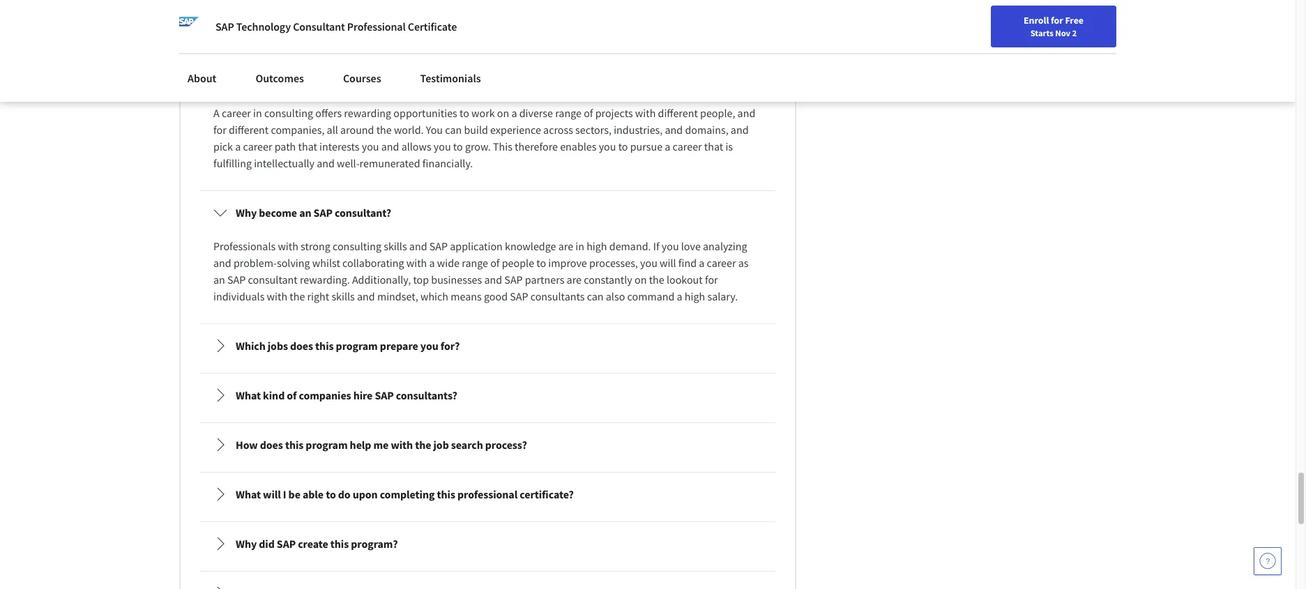 Task type: locate. For each thing, give the bounding box(es) containing it.
2 vertical spatial of
[[287, 388, 297, 402]]

1 vertical spatial for
[[213, 123, 227, 137]]

of left people
[[491, 256, 500, 270]]

with right me
[[391, 438, 413, 452]]

consulting
[[264, 106, 313, 120], [333, 239, 382, 253]]

0 vertical spatial range
[[555, 106, 582, 120]]

and down interests
[[317, 156, 335, 170]]

different up pick at the left
[[229, 123, 269, 137]]

high up processes,
[[587, 239, 607, 253]]

why inside why did sap create this program? dropdown button
[[236, 537, 257, 551]]

to up 'financially.'
[[453, 139, 463, 153]]

nov
[[1056, 27, 1071, 38]]

why left become
[[236, 206, 257, 220]]

as right 'presented'
[[634, 6, 644, 20]]

what inside dropdown button
[[236, 488, 261, 502]]

can left also
[[587, 289, 604, 303]]

career inside dropdown button
[[292, 72, 323, 86]]

sectors,
[[576, 123, 612, 137]]

in up improve
[[576, 239, 585, 253]]

i
[[283, 488, 286, 502]]

well-
[[337, 156, 360, 170]]

career
[[292, 72, 323, 86], [222, 106, 251, 120], [243, 139, 272, 153], [673, 139, 702, 153], [707, 256, 736, 270]]

will
[[660, 256, 676, 270], [263, 488, 281, 502]]

why left start
[[236, 72, 257, 86]]

on right builds
[[733, 6, 745, 20]]

sap
[[216, 20, 234, 33], [314, 206, 333, 220], [430, 239, 448, 253], [227, 273, 246, 287], [505, 273, 523, 287], [510, 289, 528, 303], [375, 388, 394, 402], [277, 537, 296, 551]]

with up industries, in the top of the page
[[635, 106, 656, 120]]

1 horizontal spatial will
[[660, 256, 676, 270]]

the inside dropdown button
[[415, 438, 431, 452]]

1 horizontal spatial high
[[685, 289, 705, 303]]

in inside a career in consulting offers rewarding opportunities to work on a diverse range of projects with different people, and for different companies, all around the world. you can build experience across sectors, industries, and domains, and pick a career path that interests you and allows you to grow. this therefore enables you to pursue a career that is fulfilling intellectually and well-remunerated financially.
[[253, 106, 262, 120]]

0 horizontal spatial an
[[213, 273, 225, 287]]

this
[[418, 6, 435, 20], [315, 339, 334, 353], [285, 438, 304, 452], [437, 488, 455, 502], [330, 537, 349, 551]]

as down analyzing
[[739, 256, 749, 270]]

for up nov
[[1051, 14, 1064, 27]]

why for why start a career in consulting?
[[236, 72, 257, 86]]

courses link
[[335, 63, 390, 93]]

1 horizontal spatial range
[[555, 106, 582, 120]]

whilst
[[312, 256, 340, 270]]

professional
[[347, 20, 406, 33]]

this right create on the left bottom
[[330, 537, 349, 551]]

program left help on the left bottom of page
[[306, 438, 348, 452]]

kind
[[263, 388, 285, 402]]

high
[[587, 239, 607, 253], [685, 289, 705, 303]]

why inside why start a career in consulting? dropdown button
[[236, 72, 257, 86]]

new
[[949, 16, 968, 29]]

1 horizontal spatial can
[[587, 289, 604, 303]]

0 horizontal spatial skills
[[332, 289, 355, 303]]

to inside professionals with strong consulting skills and sap application knowledge are in high demand. if you love analyzing and problem-solving whilst collaborating with a wide range of people to improve processes, you will find a career as an sap consultant rewarding. additionally, top businesses and sap partners are constantly on the lookout for individuals with the right skills and mindset, which means good sap consultants can also command a high salary.
[[537, 256, 546, 270]]

are down improve
[[567, 273, 582, 287]]

this left certificate on the left top of the page
[[418, 6, 435, 20]]

different
[[658, 106, 698, 120], [229, 123, 269, 137]]

enables
[[560, 139, 597, 153]]

interests
[[320, 139, 360, 153]]

that
[[298, 139, 317, 153], [704, 139, 724, 153]]

free
[[1065, 14, 1084, 27]]

a up experience
[[512, 106, 517, 120]]

1 why from the top
[[236, 72, 257, 86]]

domains,
[[685, 123, 729, 137]]

diverse
[[519, 106, 553, 120]]

1 what from the top
[[236, 388, 261, 402]]

2 horizontal spatial for
[[1051, 14, 1064, 27]]

1 vertical spatial why
[[236, 206, 257, 220]]

you right if
[[662, 239, 679, 253]]

career right a
[[222, 106, 251, 120]]

to left work
[[460, 106, 469, 120]]

mindset,
[[377, 289, 418, 303]]

0 vertical spatial can
[[445, 123, 462, 137]]

different up domains,
[[658, 106, 698, 120]]

what will i be able to do upon completing this professional certificate? button
[[202, 475, 774, 514]]

2 what from the top
[[236, 488, 261, 502]]

courses.
[[328, 23, 366, 37]]

0 vertical spatial as
[[634, 6, 644, 20]]

sap right did
[[277, 537, 296, 551]]

application
[[450, 239, 503, 253]]

0 vertical spatial why
[[236, 72, 257, 86]]

what left i
[[236, 488, 261, 502]]

what kind of companies hire sap consultants? button
[[202, 376, 774, 415]]

1 vertical spatial an
[[213, 273, 225, 287]]

to left do
[[326, 488, 336, 502]]

the left the "order"
[[539, 6, 555, 20]]

1 horizontal spatial skills
[[384, 239, 407, 253]]

content
[[664, 6, 700, 20]]

on
[[733, 6, 745, 20], [497, 106, 509, 120], [635, 273, 647, 287]]

certificate
[[408, 20, 457, 33]]

program?
[[351, 537, 398, 551]]

1 vertical spatial of
[[491, 256, 500, 270]]

outcomes link
[[247, 63, 312, 93]]

create
[[298, 537, 328, 551]]

2 horizontal spatial of
[[584, 106, 593, 120]]

1 horizontal spatial on
[[635, 273, 647, 287]]

top
[[413, 273, 429, 287]]

lookout
[[667, 273, 703, 287]]

a right start
[[284, 72, 290, 86]]

job
[[434, 438, 449, 452]]

2 why from the top
[[236, 206, 257, 220]]

companies
[[299, 388, 351, 402]]

0 vertical spatial on
[[733, 6, 745, 20]]

work
[[472, 106, 495, 120]]

on inside a career in consulting offers rewarding opportunities to work on a diverse range of projects with different people, and for different companies, all around the world. you can build experience across sectors, industries, and domains, and pick a career path that interests you and allows you to grow. this therefore enables you to pursue a career that is fulfilling intellectually and well-remunerated financially.
[[497, 106, 509, 120]]

0 vertical spatial an
[[299, 206, 311, 220]]

in down start
[[253, 106, 262, 120]]

and up is
[[731, 123, 749, 137]]

search
[[451, 438, 483, 452]]

will left i
[[263, 488, 281, 502]]

1 vertical spatial does
[[260, 438, 283, 452]]

what left the kind
[[236, 388, 261, 402]]

certificate
[[437, 6, 483, 20]]

1 vertical spatial can
[[587, 289, 604, 303]]

2 vertical spatial on
[[635, 273, 647, 287]]

show notifications image
[[1108, 17, 1124, 34]]

you down sectors,
[[599, 139, 616, 153]]

1 vertical spatial on
[[497, 106, 509, 120]]

of up sectors,
[[584, 106, 593, 120]]

on inside we highly recommend taking the courses in this certificate program in the order presented as the content builds on information from earlier courses.
[[733, 6, 745, 20]]

range up across
[[555, 106, 582, 120]]

consulting inside a career in consulting offers rewarding opportunities to work on a diverse range of projects with different people, and for different companies, all around the world. you can build experience across sectors, industries, and domains, and pick a career path that interests you and allows you to grow. this therefore enables you to pursue a career that is fulfilling intellectually and well-remunerated financially.
[[264, 106, 313, 120]]

a inside why start a career in consulting? dropdown button
[[284, 72, 290, 86]]

0 vertical spatial consulting
[[264, 106, 313, 120]]

consulting inside professionals with strong consulting skills and sap application knowledge are in high demand. if you love analyzing and problem-solving whilst collaborating with a wide range of people to improve processes, you will find a career as an sap consultant rewarding. additionally, top businesses and sap partners are constantly on the lookout for individuals with the right skills and mindset, which means good sap consultants can also command a high salary.
[[333, 239, 382, 253]]

0 horizontal spatial high
[[587, 239, 607, 253]]

0 horizontal spatial can
[[445, 123, 462, 137]]

1 vertical spatial consulting
[[333, 239, 382, 253]]

also
[[606, 289, 625, 303]]

1 horizontal spatial of
[[491, 256, 500, 270]]

0 vertical spatial does
[[290, 339, 313, 353]]

1 horizontal spatial an
[[299, 206, 311, 220]]

how
[[236, 438, 258, 452]]

does right how
[[260, 438, 283, 452]]

1 vertical spatial as
[[739, 256, 749, 270]]

can right you
[[445, 123, 462, 137]]

that down companies, at left
[[298, 139, 317, 153]]

we highly recommend taking the courses in this certificate program in the order presented as the content builds on information from earlier courses.
[[213, 6, 748, 37]]

why left did
[[236, 537, 257, 551]]

how does this program help me with the job search process?
[[236, 438, 527, 452]]

skills down rewarding.
[[332, 289, 355, 303]]

to up partners
[[537, 256, 546, 270]]

0 horizontal spatial will
[[263, 488, 281, 502]]

for inside the enroll for free starts nov 2
[[1051, 14, 1064, 27]]

career down domains,
[[673, 139, 702, 153]]

why did sap create this program?
[[236, 537, 398, 551]]

0 horizontal spatial different
[[229, 123, 269, 137]]

the left 'job'
[[415, 438, 431, 452]]

what inside dropdown button
[[236, 388, 261, 402]]

can
[[445, 123, 462, 137], [587, 289, 604, 303]]

2 vertical spatial why
[[236, 537, 257, 551]]

0 horizontal spatial as
[[634, 6, 644, 20]]

consulting up collaborating
[[333, 239, 382, 253]]

0 horizontal spatial range
[[462, 256, 488, 270]]

program right certificate on the left top of the page
[[486, 6, 526, 20]]

an up individuals
[[213, 273, 225, 287]]

sap right "good"
[[510, 289, 528, 303]]

problem-
[[234, 256, 277, 270]]

skills up collaborating
[[384, 239, 407, 253]]

0 vertical spatial high
[[587, 239, 607, 253]]

1 horizontal spatial that
[[704, 139, 724, 153]]

path
[[275, 139, 296, 153]]

0 horizontal spatial on
[[497, 106, 509, 120]]

be
[[289, 488, 301, 502]]

and up remunerated
[[381, 139, 399, 153]]

range inside professionals with strong consulting skills and sap application knowledge are in high demand. if you love analyzing and problem-solving whilst collaborating with a wide range of people to improve processes, you will find a career as an sap consultant rewarding. additionally, top businesses and sap partners are constantly on the lookout for individuals with the right skills and mindset, which means good sap consultants can also command a high salary.
[[462, 256, 488, 270]]

range down application
[[462, 256, 488, 270]]

people,
[[700, 106, 736, 120]]

constantly
[[584, 273, 633, 287]]

the up courses.
[[351, 6, 366, 20]]

you
[[362, 139, 379, 153], [434, 139, 451, 153], [599, 139, 616, 153], [662, 239, 679, 253], [640, 256, 658, 270], [420, 339, 439, 353]]

solving
[[277, 256, 310, 270]]

high down lookout
[[685, 289, 705, 303]]

2 horizontal spatial on
[[733, 6, 745, 20]]

for up salary.
[[705, 273, 718, 287]]

None search field
[[199, 9, 534, 37]]

1 horizontal spatial for
[[705, 273, 718, 287]]

means
[[451, 289, 482, 303]]

1 vertical spatial skills
[[332, 289, 355, 303]]

a down lookout
[[677, 289, 683, 303]]

you down around
[[362, 139, 379, 153]]

0 vertical spatial will
[[660, 256, 676, 270]]

career down analyzing
[[707, 256, 736, 270]]

the left right
[[290, 289, 305, 303]]

an right become
[[299, 206, 311, 220]]

the down rewarding
[[376, 123, 392, 137]]

can inside professionals with strong consulting skills and sap application knowledge are in high demand. if you love analyzing and problem-solving whilst collaborating with a wide range of people to improve processes, you will find a career as an sap consultant rewarding. additionally, top businesses and sap partners are constantly on the lookout for individuals with the right skills and mindset, which means good sap consultants can also command a high salary.
[[587, 289, 604, 303]]

2 vertical spatial for
[[705, 273, 718, 287]]

program left prepare
[[336, 339, 378, 353]]

career right start
[[292, 72, 323, 86]]

0 vertical spatial of
[[584, 106, 593, 120]]

a right pick at the left
[[235, 139, 241, 153]]

able
[[303, 488, 324, 502]]

of
[[584, 106, 593, 120], [491, 256, 500, 270], [287, 388, 297, 402]]

you left for?
[[420, 339, 439, 353]]

why inside why become an sap consultant? dropdown button
[[236, 206, 257, 220]]

are
[[559, 239, 573, 253], [567, 273, 582, 287]]

1 vertical spatial will
[[263, 488, 281, 502]]

highly
[[230, 6, 259, 20]]

across
[[543, 123, 573, 137]]

world.
[[394, 123, 424, 137]]

0 horizontal spatial that
[[298, 139, 317, 153]]

1 horizontal spatial does
[[290, 339, 313, 353]]

on right work
[[497, 106, 509, 120]]

consulting for companies,
[[264, 106, 313, 120]]

will left the 'find'
[[660, 256, 676, 270]]

0 vertical spatial different
[[658, 106, 698, 120]]

1 horizontal spatial as
[[739, 256, 749, 270]]

1 vertical spatial high
[[685, 289, 705, 303]]

what
[[236, 388, 261, 402], [236, 488, 261, 502]]

of right the kind
[[287, 388, 297, 402]]

a right the 'find'
[[699, 256, 705, 270]]

do
[[338, 488, 351, 502]]

a left wide
[[429, 256, 435, 270]]

0 horizontal spatial consulting
[[264, 106, 313, 120]]

0 vertical spatial what
[[236, 388, 261, 402]]

0 horizontal spatial of
[[287, 388, 297, 402]]

build
[[464, 123, 488, 137]]

sap up individuals
[[227, 273, 246, 287]]

analyzing
[[703, 239, 748, 253]]

1 vertical spatial range
[[462, 256, 488, 270]]

does right jobs
[[290, 339, 313, 353]]

on up "command"
[[635, 273, 647, 287]]

and down professionals
[[213, 256, 231, 270]]

you down if
[[640, 256, 658, 270]]

0 vertical spatial program
[[486, 6, 526, 20]]

0 vertical spatial for
[[1051, 14, 1064, 27]]

help center image
[[1260, 553, 1277, 570]]

and down additionally,
[[357, 289, 375, 303]]

are up improve
[[559, 239, 573, 253]]

that left is
[[704, 139, 724, 153]]

3 why from the top
[[236, 537, 257, 551]]

consulting for collaborating
[[333, 239, 382, 253]]

jobs
[[268, 339, 288, 353]]

consulting up companies, at left
[[264, 106, 313, 120]]

1 vertical spatial what
[[236, 488, 261, 502]]

testimonials
[[420, 71, 481, 85]]

as inside professionals with strong consulting skills and sap application knowledge are in high demand. if you love analyzing and problem-solving whilst collaborating with a wide range of people to improve processes, you will find a career as an sap consultant rewarding. additionally, top businesses and sap partners are constantly on the lookout for individuals with the right skills and mindset, which means good sap consultants can also command a high salary.
[[739, 256, 749, 270]]

0 horizontal spatial for
[[213, 123, 227, 137]]

collaborating
[[343, 256, 404, 270]]

program
[[486, 6, 526, 20], [336, 339, 378, 353], [306, 438, 348, 452]]

why become an sap consultant? button
[[202, 193, 774, 232]]

what kind of companies hire sap consultants?
[[236, 388, 458, 402]]

fulfilling
[[213, 156, 252, 170]]

1 horizontal spatial consulting
[[333, 239, 382, 253]]

certificate?
[[520, 488, 574, 502]]



Task type: describe. For each thing, give the bounding box(es) containing it.
salary.
[[708, 289, 738, 303]]

a
[[213, 106, 220, 120]]

what for what will i be able to do upon completing this professional certificate?
[[236, 488, 261, 502]]

1 that from the left
[[298, 139, 317, 153]]

what for what kind of companies hire sap consultants?
[[236, 388, 261, 402]]

career
[[969, 16, 996, 29]]

command
[[627, 289, 675, 303]]

individuals
[[213, 289, 265, 303]]

of inside a career in consulting offers rewarding opportunities to work on a diverse range of projects with different people, and for different companies, all around the world. you can build experience across sectors, industries, and domains, and pick a career path that interests you and allows you to grow. this therefore enables you to pursue a career that is fulfilling intellectually and well-remunerated financially.
[[584, 106, 593, 120]]

you up 'financially.'
[[434, 139, 451, 153]]

and up "good"
[[484, 273, 502, 287]]

projects
[[595, 106, 633, 120]]

and left domains,
[[665, 123, 683, 137]]

opportunities
[[394, 106, 457, 120]]

this
[[493, 139, 513, 153]]

2
[[1073, 27, 1077, 38]]

a right the pursue
[[665, 139, 671, 153]]

this right how
[[285, 438, 304, 452]]

technology
[[236, 20, 291, 33]]

right
[[307, 289, 329, 303]]

did
[[259, 537, 275, 551]]

with up top
[[407, 256, 427, 270]]

therefore
[[515, 139, 558, 153]]

1 vertical spatial different
[[229, 123, 269, 137]]

in right courses
[[407, 6, 415, 20]]

about link
[[179, 63, 225, 93]]

testimonials link
[[412, 63, 490, 93]]

program inside we highly recommend taking the courses in this certificate program in the order presented as the content builds on information from earlier courses.
[[486, 6, 526, 20]]

order
[[557, 6, 582, 20]]

which jobs does this program prepare you for? button
[[202, 326, 774, 365]]

courses
[[369, 6, 404, 20]]

in inside professionals with strong consulting skills and sap application knowledge are in high demand. if you love analyzing and problem-solving whilst collaborating with a wide range of people to improve processes, you will find a career as an sap consultant rewarding. additionally, top businesses and sap partners are constantly on the lookout for individuals with the right skills and mindset, which means good sap consultants can also command a high salary.
[[576, 239, 585, 253]]

enroll for free starts nov 2
[[1024, 14, 1084, 38]]

sap right hire
[[375, 388, 394, 402]]

good
[[484, 289, 508, 303]]

will inside dropdown button
[[263, 488, 281, 502]]

sap up wide
[[430, 239, 448, 253]]

about
[[188, 71, 217, 85]]

you
[[426, 123, 443, 137]]

0 horizontal spatial does
[[260, 438, 283, 452]]

you inside dropdown button
[[420, 339, 439, 353]]

professionals
[[213, 239, 276, 253]]

recommend
[[261, 6, 317, 20]]

the inside a career in consulting offers rewarding opportunities to work on a diverse range of projects with different people, and for different companies, all around the world. you can build experience across sectors, industries, and domains, and pick a career path that interests you and allows you to grow. this therefore enables you to pursue a career that is fulfilling intellectually and well-remunerated financially.
[[376, 123, 392, 137]]

with inside dropdown button
[[391, 438, 413, 452]]

knowledge
[[505, 239, 556, 253]]

courses
[[343, 71, 381, 85]]

and right people,
[[738, 106, 756, 120]]

consultants?
[[396, 388, 458, 402]]

me
[[374, 438, 389, 452]]

1 horizontal spatial different
[[658, 106, 698, 120]]

to inside dropdown button
[[326, 488, 336, 502]]

consulting?
[[337, 72, 392, 86]]

on inside professionals with strong consulting skills and sap application knowledge are in high demand. if you love analyzing and problem-solving whilst collaborating with a wide range of people to improve processes, you will find a career as an sap consultant rewarding. additionally, top businesses and sap partners are constantly on the lookout for individuals with the right skills and mindset, which means good sap consultants can also command a high salary.
[[635, 273, 647, 287]]

1 vertical spatial program
[[336, 339, 378, 353]]

of inside professionals with strong consulting skills and sap application knowledge are in high demand. if you love analyzing and problem-solving whilst collaborating with a wide range of people to improve processes, you will find a career as an sap consultant rewarding. additionally, top businesses and sap partners are constantly on the lookout for individuals with the right skills and mindset, which means good sap consultants can also command a high salary.
[[491, 256, 500, 270]]

processes,
[[589, 256, 638, 270]]

information
[[213, 23, 269, 37]]

experience
[[490, 123, 541, 137]]

this inside we highly recommend taking the courses in this certificate program in the order presented as the content builds on information from earlier courses.
[[418, 6, 435, 20]]

which
[[421, 289, 449, 303]]

from
[[271, 23, 293, 37]]

in inside dropdown button
[[325, 72, 335, 86]]

english button
[[1003, 0, 1088, 45]]

rewarding.
[[300, 273, 350, 287]]

career left path
[[243, 139, 272, 153]]

with inside a career in consulting offers rewarding opportunities to work on a diverse range of projects with different people, and for different companies, all around the world. you can build experience across sectors, industries, and domains, and pick a career path that interests you and allows you to grow. this therefore enables you to pursue a career that is fulfilling intellectually and well-remunerated financially.
[[635, 106, 656, 120]]

additionally,
[[352, 273, 411, 287]]

professionals with strong consulting skills and sap application knowledge are in high demand. if you love analyzing and problem-solving whilst collaborating with a wide range of people to improve processes, you will find a career as an sap consultant rewarding. additionally, top businesses and sap partners are constantly on the lookout for individuals with the right skills and mindset, which means good sap consultants can also command a high salary.
[[213, 239, 751, 303]]

2 that from the left
[[704, 139, 724, 153]]

sap image
[[179, 17, 199, 36]]

people
[[502, 256, 534, 270]]

partners
[[525, 273, 565, 287]]

demand.
[[610, 239, 651, 253]]

pick
[[213, 139, 233, 153]]

sap up strong
[[314, 206, 333, 220]]

0 vertical spatial are
[[559, 239, 573, 253]]

businesses
[[431, 273, 482, 287]]

improve
[[549, 256, 587, 270]]

this right jobs
[[315, 339, 334, 353]]

why for why did sap create this program?
[[236, 537, 257, 551]]

completing
[[380, 488, 435, 502]]

as inside we highly recommend taking the courses in this certificate program in the order presented as the content builds on information from earlier courses.
[[634, 6, 644, 20]]

why become an sap consultant?
[[236, 206, 391, 220]]

to down industries, in the top of the page
[[619, 139, 628, 153]]

allows
[[402, 139, 432, 153]]

consultant
[[248, 273, 298, 287]]

find
[[909, 16, 927, 29]]

which jobs does this program prepare you for?
[[236, 339, 460, 353]]

companies,
[[271, 123, 325, 137]]

sap right the sap icon
[[216, 20, 234, 33]]

will inside professionals with strong consulting skills and sap application knowledge are in high demand. if you love analyzing and problem-solving whilst collaborating with a wide range of people to improve processes, you will find a career as an sap consultant rewarding. additionally, top businesses and sap partners are constantly on the lookout for individuals with the right skills and mindset, which means good sap consultants can also command a high salary.
[[660, 256, 676, 270]]

consultants
[[531, 289, 585, 303]]

professional
[[458, 488, 518, 502]]

an inside dropdown button
[[299, 206, 311, 220]]

1 vertical spatial are
[[567, 273, 582, 287]]

english
[[1028, 16, 1062, 30]]

earlier
[[296, 23, 325, 37]]

sap technology consultant  professional certificate
[[216, 20, 457, 33]]

if
[[653, 239, 660, 253]]

can inside a career in consulting offers rewarding opportunities to work on a diverse range of projects with different people, and for different companies, all around the world. you can build experience across sectors, industries, and domains, and pick a career path that interests you and allows you to grow. this therefore enables you to pursue a career that is fulfilling intellectually and well-remunerated financially.
[[445, 123, 462, 137]]

with up solving
[[278, 239, 299, 253]]

wide
[[437, 256, 460, 270]]

career inside professionals with strong consulting skills and sap application knowledge are in high demand. if you love analyzing and problem-solving whilst collaborating with a wide range of people to improve processes, you will find a career as an sap consultant rewarding. additionally, top businesses and sap partners are constantly on the lookout for individuals with the right skills and mindset, which means good sap consultants can also command a high salary.
[[707, 256, 736, 270]]

find
[[679, 256, 697, 270]]

for inside a career in consulting offers rewarding opportunities to work on a diverse range of projects with different people, and for different companies, all around the world. you can build experience across sectors, industries, and domains, and pick a career path that interests you and allows you to grow. this therefore enables you to pursue a career that is fulfilling intellectually and well-remunerated financially.
[[213, 123, 227, 137]]

and up top
[[409, 239, 427, 253]]

remunerated
[[360, 156, 420, 170]]

why did sap create this program? button
[[202, 525, 774, 564]]

with down consultant
[[267, 289, 287, 303]]

pursue
[[630, 139, 663, 153]]

taking
[[320, 6, 349, 20]]

all
[[327, 123, 338, 137]]

love
[[681, 239, 701, 253]]

hire
[[353, 388, 373, 402]]

is
[[726, 139, 733, 153]]

outcomes
[[256, 71, 304, 85]]

intellectually
[[254, 156, 315, 170]]

industries,
[[614, 123, 663, 137]]

for inside professionals with strong consulting skills and sap application knowledge are in high demand. if you love analyzing and problem-solving whilst collaborating with a wide range of people to improve processes, you will find a career as an sap consultant rewarding. additionally, top businesses and sap partners are constantly on the lookout for individuals with the right skills and mindset, which means good sap consultants can also command a high salary.
[[705, 273, 718, 287]]

prepare
[[380, 339, 418, 353]]

the left the content
[[646, 6, 662, 20]]

for?
[[441, 339, 460, 353]]

0 vertical spatial skills
[[384, 239, 407, 253]]

of inside what kind of companies hire sap consultants? dropdown button
[[287, 388, 297, 402]]

this right completing
[[437, 488, 455, 502]]

find your new career
[[909, 16, 996, 29]]

consultant?
[[335, 206, 391, 220]]

an inside professionals with strong consulting skills and sap application knowledge are in high demand. if you love analyzing and problem-solving whilst collaborating with a wide range of people to improve processes, you will find a career as an sap consultant rewarding. additionally, top businesses and sap partners are constantly on the lookout for individuals with the right skills and mindset, which means good sap consultants can also command a high salary.
[[213, 273, 225, 287]]

this inside dropdown button
[[330, 537, 349, 551]]

range inside a career in consulting offers rewarding opportunities to work on a diverse range of projects with different people, and for different companies, all around the world. you can build experience across sectors, industries, and domains, and pick a career path that interests you and allows you to grow. this therefore enables you to pursue a career that is fulfilling intellectually and well-remunerated financially.
[[555, 106, 582, 120]]

in left the "order"
[[528, 6, 537, 20]]

your
[[929, 16, 947, 29]]

why for why become an sap consultant?
[[236, 206, 257, 220]]

start
[[259, 72, 282, 86]]

2 vertical spatial program
[[306, 438, 348, 452]]

the up "command"
[[649, 273, 665, 287]]

offers
[[315, 106, 342, 120]]

upon
[[353, 488, 378, 502]]

sap down people
[[505, 273, 523, 287]]



Task type: vqa. For each thing, say whether or not it's contained in the screenshot.
Help Center image
yes



